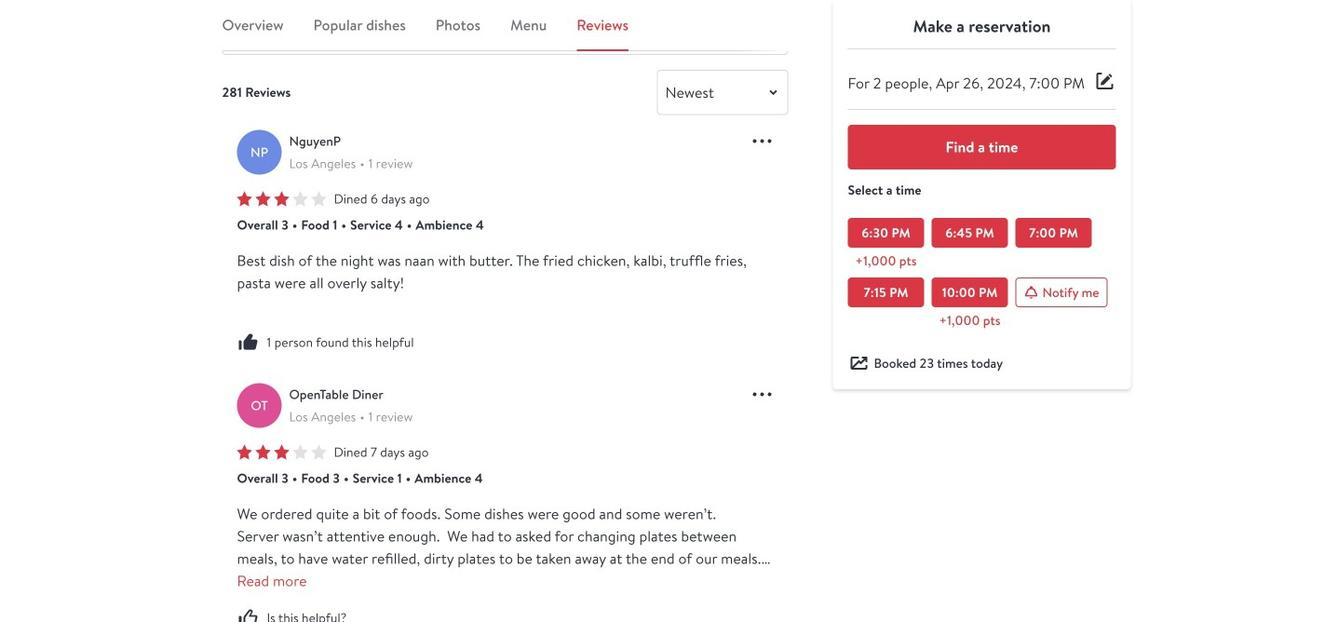 Task type: describe. For each thing, give the bounding box(es) containing it.
Search all reviews search field
[[222, 10, 789, 55]]

3 stars image for "avatar photo for opentable diner"
[[237, 445, 327, 460]]

avatar photo for opentable diner image
[[237, 383, 282, 428]]



Task type: locate. For each thing, give the bounding box(es) containing it.
3 stars image
[[237, 191, 327, 206], [237, 445, 327, 460]]

tab list
[[222, 14, 789, 51]]

2 3 stars image from the top
[[237, 445, 327, 460]]

3 stars image for avatar photo for nguyenp
[[237, 191, 327, 206]]

1 vertical spatial 3 stars image
[[237, 445, 327, 460]]

avatar photo for nguyenp image
[[237, 130, 282, 175]]

0 vertical spatial 3 stars image
[[237, 191, 327, 206]]

3 stars image down "avatar photo for opentable diner"
[[237, 445, 327, 460]]

reviews list element
[[222, 115, 789, 622]]

3 stars image down avatar photo for nguyenp
[[237, 191, 327, 206]]

1 3 stars image from the top
[[237, 191, 327, 206]]



Task type: vqa. For each thing, say whether or not it's contained in the screenshot.
PLEASE INPUT A LOCATION, RESTAURANT OR CUISINE "field"
no



